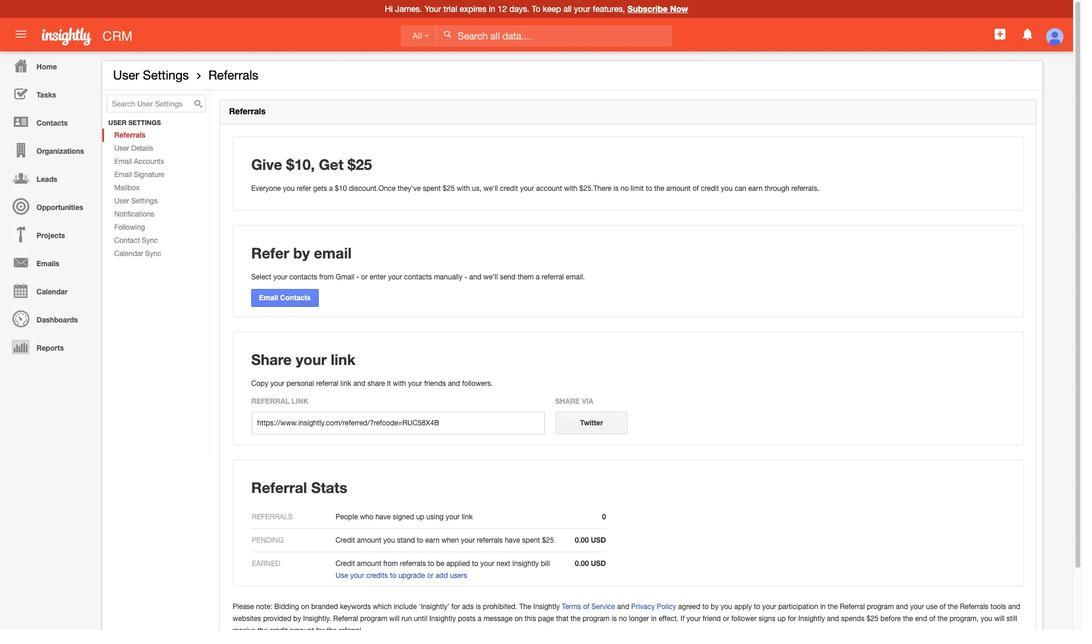 Task type: describe. For each thing, give the bounding box(es) containing it.
0 vertical spatial referrals
[[477, 536, 503, 545]]

home link
[[3, 51, 96, 80]]

referrals inside user settings referrals user details email accounts email signature mailbox user settings notifications following contact sync calendar sync
[[114, 130, 146, 139]]

following link
[[102, 221, 209, 234]]

insightly.
[[303, 615, 331, 623]]

the down provided
[[258, 626, 268, 630]]

to up friend
[[703, 603, 709, 611]]

0 horizontal spatial for
[[316, 626, 325, 630]]

stats
[[311, 479, 347, 496]]

a inside the agreed to by you apply to your participation in the referral program and your use of the referrals tools and websites provided by insightly. referral program will run until insightly posts a message on this page that the program is no longer in effect. if your friend or follower signs up for insightly and spends $25 before the end of the program, you will still receive the credit amount for the referral.
[[478, 615, 482, 623]]

limit
[[631, 184, 644, 193]]

details
[[131, 144, 153, 153]]

0 vertical spatial user settings link
[[113, 68, 189, 82]]

be
[[436, 559, 444, 568]]

calendar inside user settings referrals user details email accounts email signature mailbox user settings notifications following contact sync calendar sync
[[114, 250, 143, 258]]

james.
[[395, 4, 422, 14]]

email inside button
[[259, 294, 278, 302]]

use
[[926, 603, 938, 611]]

email signature link
[[102, 168, 209, 181]]

emails link
[[3, 248, 96, 276]]

$25 up bill
[[542, 536, 554, 545]]

0 vertical spatial earn
[[749, 184, 763, 193]]

all
[[564, 4, 572, 14]]

people who have signed up using your link
[[336, 513, 473, 521]]

amount down who on the bottom of page
[[357, 536, 381, 545]]

stand
[[397, 536, 415, 545]]

2 will from the left
[[995, 615, 1005, 623]]

you left stand
[[383, 536, 395, 545]]

1 horizontal spatial credit
[[500, 184, 518, 193]]

branded
[[311, 603, 338, 611]]

12
[[498, 4, 507, 14]]

'insightly'
[[419, 603, 450, 611]]

please note: bidding on branded keywords which include 'insightly' for ads is prohibited. the insightly terms of service and privacy policy
[[233, 603, 676, 611]]

insightly down 'insightly' at the bottom of page
[[429, 615, 456, 623]]

include
[[394, 603, 417, 611]]

your left friends
[[408, 379, 422, 388]]

run
[[402, 615, 412, 623]]

you down tools
[[981, 615, 993, 623]]

1 horizontal spatial or
[[427, 571, 434, 580]]

credits
[[366, 571, 388, 580]]

$25 left us,
[[443, 184, 455, 193]]

mailbox link
[[102, 181, 209, 195]]

to right applied
[[472, 559, 479, 568]]

0 vertical spatial no
[[621, 184, 629, 193]]

to right apply
[[754, 603, 760, 611]]

they've
[[398, 184, 421, 193]]

1 horizontal spatial program
[[583, 615, 610, 623]]

follower
[[732, 615, 757, 623]]

the left end
[[903, 615, 913, 623]]

credit inside the agreed to by you apply to your participation in the referral program and your use of the referrals tools and websites provided by insightly. referral program will run until insightly posts a message on this page that the program is no longer in effect. if your friend or follower signs up for insightly and spends $25 before the end of the program, you will still receive the credit amount for the referral.
[[270, 626, 288, 630]]

1 horizontal spatial from
[[383, 559, 398, 568]]

0 horizontal spatial from
[[319, 273, 334, 281]]

email contacts
[[259, 294, 311, 302]]

use your credits to upgrade or add users
[[336, 571, 467, 580]]

your inside hi james. your trial expires in 12 days. to keep all your features, subscribe now
[[574, 4, 591, 14]]

the down "use"
[[938, 615, 948, 623]]

of right "use"
[[940, 603, 946, 611]]

calendar inside navigation
[[37, 287, 68, 296]]

usd for credit amount you stand to earn when your referrals have spent $25
[[591, 536, 606, 545]]

to right limit
[[646, 184, 652, 193]]

and left we'll
[[469, 273, 482, 281]]

insightly left bill
[[512, 559, 539, 568]]

0 vertical spatial user
[[113, 68, 139, 82]]

your right copy
[[270, 379, 285, 388]]

hi james. your trial expires in 12 days. to keep all your features, subscribe now
[[385, 4, 688, 14]]

0 vertical spatial referral
[[542, 273, 564, 281]]

following
[[114, 223, 145, 232]]

agreed to by you apply to your participation in the referral program and your use of the referrals tools and websites provided by insightly. referral program will run until insightly posts a message on this page that the program is no longer in effect. if your friend or follower signs up for insightly and spends $25 before the end of the program, you will still receive the credit amount for the referral.
[[233, 603, 1021, 630]]

enter
[[370, 273, 386, 281]]

you left refer
[[283, 184, 295, 193]]

page
[[538, 615, 554, 623]]

0.00 for credit amount from referrals to be applied to your next insightly bill
[[575, 559, 589, 568]]

signed
[[393, 513, 414, 521]]

until
[[414, 615, 427, 623]]

end
[[915, 615, 927, 623]]

expires
[[460, 4, 487, 14]]

leads link
[[3, 164, 96, 192]]

email.
[[566, 273, 585, 281]]

your right the select
[[273, 273, 287, 281]]

amount right limit
[[667, 184, 691, 193]]

your right use
[[350, 571, 364, 580]]

0 vertical spatial by
[[293, 244, 310, 262]]

your left next
[[480, 559, 495, 568]]

0.00 usd for $25
[[575, 536, 606, 545]]

your up end
[[910, 603, 924, 611]]

it
[[387, 379, 391, 388]]

websites
[[233, 615, 261, 623]]

bidding
[[274, 603, 299, 611]]

share for share your link
[[251, 351, 292, 368]]

1 vertical spatial earn
[[425, 536, 440, 545]]

subscribe now link
[[628, 4, 688, 14]]

privacy policy link
[[631, 603, 676, 611]]

upgrade
[[398, 571, 425, 580]]

copy
[[251, 379, 268, 388]]

0.00 usd for bill
[[575, 559, 606, 568]]

you left can
[[721, 184, 733, 193]]

please
[[233, 603, 254, 611]]

users
[[450, 571, 467, 580]]

the right limit
[[654, 184, 665, 193]]

note:
[[256, 603, 272, 611]]

longer
[[629, 615, 649, 623]]

0 vertical spatial on
[[301, 603, 309, 611]]

privacy
[[631, 603, 655, 611]]

white image
[[444, 30, 452, 38]]

and left share
[[353, 379, 366, 388]]

discount.once
[[349, 184, 396, 193]]

and up the before
[[896, 603, 908, 611]]

subscribe
[[628, 4, 668, 14]]

of right terms
[[583, 603, 590, 611]]

use your credits to upgrade or add users link
[[336, 571, 467, 580]]

$25.there
[[580, 184, 612, 193]]

your right if
[[687, 615, 701, 623]]

organizations
[[37, 147, 84, 156]]

1 contacts from the left
[[289, 273, 317, 281]]

email accounts link
[[102, 155, 209, 168]]

to right stand
[[417, 536, 423, 545]]

before
[[881, 615, 901, 623]]

receive
[[233, 626, 256, 630]]

1 vertical spatial user settings link
[[102, 195, 209, 208]]

refer by email
[[251, 244, 352, 262]]

insightly up page
[[533, 603, 560, 611]]

to left be on the left bottom of the page
[[428, 559, 434, 568]]

apply
[[735, 603, 752, 611]]

usd for credit amount from referrals to be applied to your next insightly bill
[[591, 559, 606, 568]]

select your contacts from gmail - or enter your contacts manually - and we'll send them a referral email.
[[251, 273, 585, 281]]

through
[[765, 184, 790, 193]]

your left account
[[520, 184, 534, 193]]

2 vertical spatial by
[[293, 615, 301, 623]]

referrals.
[[792, 184, 819, 193]]

of right end
[[929, 615, 936, 623]]

of left can
[[693, 184, 699, 193]]

mailbox
[[114, 184, 140, 192]]

your right using
[[446, 513, 460, 521]]

settings inside user settings referrals user details email accounts email signature mailbox user settings notifications following contact sync calendar sync
[[131, 197, 158, 205]]

use
[[336, 571, 348, 580]]

to right the credits
[[390, 571, 396, 580]]

get
[[319, 156, 344, 173]]

share
[[368, 379, 385, 388]]

0 horizontal spatial spent
[[423, 184, 441, 193]]

dashboards
[[37, 315, 78, 324]]

Search all data.... text field
[[437, 25, 673, 47]]

email contacts button
[[251, 289, 319, 307]]

and right friends
[[448, 379, 460, 388]]

0 horizontal spatial have
[[376, 513, 391, 521]]

1 vertical spatial referrals link
[[102, 129, 209, 142]]

1 vertical spatial email
[[114, 171, 132, 179]]

referral stats
[[251, 479, 347, 496]]

2 vertical spatial link
[[462, 513, 473, 521]]

no inside the agreed to by you apply to your participation in the referral program and your use of the referrals tools and websites provided by insightly. referral program will run until insightly posts a message on this page that the program is no longer in effect. if your friend or follower signs up for insightly and spends $25 before the end of the program, you will still receive the credit amount for the referral.
[[619, 615, 627, 623]]

now
[[670, 4, 688, 14]]

credit for credit amount you stand to earn when your referrals have spent $25
[[336, 536, 355, 545]]

user settings referrals user details email accounts email signature mailbox user settings notifications following contact sync calendar sync
[[108, 119, 164, 258]]

$25 up discount.once
[[348, 156, 372, 173]]

signs
[[759, 615, 776, 623]]

the down terms
[[571, 615, 581, 623]]

message
[[484, 615, 513, 623]]

Search User Settings text field
[[107, 95, 206, 113]]

settings
[[128, 119, 161, 126]]

1 vertical spatial by
[[711, 603, 719, 611]]

we'll
[[484, 184, 498, 193]]

the down insightly.
[[327, 626, 337, 630]]

tasks link
[[3, 80, 96, 108]]



Task type: locate. For each thing, give the bounding box(es) containing it.
days.
[[509, 4, 530, 14]]

referral up the "referral." at the left bottom of page
[[333, 615, 358, 623]]

2 contacts from the left
[[404, 273, 432, 281]]

or inside the agreed to by you apply to your participation in the referral program and your use of the referrals tools and websites provided by insightly. referral program will run until insightly posts a message on this page that the program is no longer in effect. if your friend or follower signs up for insightly and spends $25 before the end of the program, you will still receive the credit amount for the referral.
[[723, 615, 730, 623]]

1 vertical spatial a
[[536, 273, 540, 281]]

0 vertical spatial credit
[[336, 536, 355, 545]]

1 vertical spatial credit
[[336, 559, 355, 568]]

1 horizontal spatial will
[[995, 615, 1005, 623]]

in inside hi james. your trial expires in 12 days. to keep all your features, subscribe now
[[489, 4, 496, 14]]

0 vertical spatial for
[[452, 603, 460, 611]]

earned
[[252, 559, 280, 568]]

tools
[[991, 603, 1006, 611]]

refer
[[251, 244, 289, 262]]

credit for credit amount from referrals to be applied to your next insightly bill
[[336, 559, 355, 568]]

amount up the credits
[[357, 559, 381, 568]]

settings up notifications
[[131, 197, 158, 205]]

0 horizontal spatial -
[[356, 273, 359, 281]]

have up next
[[505, 536, 520, 545]]

1 horizontal spatial for
[[452, 603, 460, 611]]

1 vertical spatial link
[[341, 379, 351, 388]]

0 vertical spatial usd
[[591, 536, 606, 545]]

agreed
[[678, 603, 701, 611]]

1 vertical spatial 0.00
[[575, 559, 589, 568]]

is
[[614, 184, 619, 193], [476, 603, 481, 611], [612, 615, 617, 623]]

1 vertical spatial sync
[[145, 250, 161, 258]]

all link
[[401, 25, 437, 47]]

1 vertical spatial no
[[619, 615, 627, 623]]

1 horizontal spatial share
[[555, 397, 580, 406]]

user settings
[[113, 68, 189, 82]]

the up the program,
[[948, 603, 958, 611]]

earn
[[749, 184, 763, 193], [425, 536, 440, 545]]

1 horizontal spatial -
[[465, 273, 467, 281]]

which
[[373, 603, 392, 611]]

signature
[[134, 171, 164, 179]]

0 horizontal spatial referral
[[316, 379, 339, 388]]

2 horizontal spatial credit
[[701, 184, 719, 193]]

$25 inside the agreed to by you apply to your participation in the referral program and your use of the referrals tools and websites provided by insightly. referral program will run until insightly posts a message on this page that the program is no longer in effect. if your friend or follower signs up for insightly and spends $25 before the end of the program, you will still receive the credit amount for the referral.
[[867, 615, 879, 623]]

0 vertical spatial a
[[329, 184, 333, 193]]

followers.
[[462, 379, 493, 388]]

via
[[582, 397, 594, 406]]

program down which
[[360, 615, 387, 623]]

on up insightly.
[[301, 603, 309, 611]]

1 vertical spatial share
[[555, 397, 580, 406]]

1 vertical spatial contacts
[[280, 294, 311, 302]]

2 horizontal spatial for
[[788, 615, 797, 623]]

contacts up organizations link
[[37, 118, 68, 127]]

crm
[[103, 29, 133, 44]]

0 horizontal spatial program
[[360, 615, 387, 623]]

from up "use your credits to upgrade or add users"
[[383, 559, 398, 568]]

referral right personal
[[316, 379, 339, 388]]

referrals up the upgrade
[[400, 559, 426, 568]]

0 vertical spatial contacts
[[37, 118, 68, 127]]

user settings link up the search user settings text box
[[113, 68, 189, 82]]

insightly down participation
[[799, 615, 825, 623]]

referrals up next
[[477, 536, 503, 545]]

0 horizontal spatial or
[[361, 273, 368, 281]]

in right participation
[[820, 603, 826, 611]]

0 vertical spatial from
[[319, 273, 334, 281]]

$25 left the before
[[867, 615, 879, 623]]

calendar
[[114, 250, 143, 258], [37, 287, 68, 296]]

up left using
[[416, 513, 424, 521]]

2 - from the left
[[465, 273, 467, 281]]

is right '$25.there' on the top right
[[614, 184, 619, 193]]

trial
[[444, 4, 457, 14]]

1 vertical spatial referral
[[316, 379, 339, 388]]

or right friend
[[723, 615, 730, 623]]

0 vertical spatial have
[[376, 513, 391, 521]]

can
[[735, 184, 747, 193]]

0 horizontal spatial earn
[[425, 536, 440, 545]]

up right signs
[[778, 615, 786, 623]]

0 vertical spatial is
[[614, 184, 619, 193]]

send
[[500, 273, 516, 281]]

the right participation
[[828, 603, 838, 611]]

calendar up the dashboards 'link'
[[37, 287, 68, 296]]

usd down '0'
[[591, 536, 606, 545]]

all
[[413, 31, 422, 41]]

0.00 for credit amount you stand to earn when your referrals have spent $25
[[575, 536, 589, 545]]

sync down contact sync link
[[145, 250, 161, 258]]

1 horizontal spatial referral
[[542, 273, 564, 281]]

0 vertical spatial referrals link
[[208, 68, 259, 82]]

credit up use
[[336, 559, 355, 568]]

0 vertical spatial settings
[[143, 68, 189, 82]]

0 horizontal spatial credit
[[270, 626, 288, 630]]

1 horizontal spatial calendar
[[114, 250, 143, 258]]

and left privacy
[[617, 603, 629, 611]]

settings up the search user settings text box
[[143, 68, 189, 82]]

ads
[[462, 603, 474, 611]]

calendar link
[[3, 276, 96, 305]]

with left us,
[[457, 184, 470, 193]]

usd
[[591, 536, 606, 545], [591, 559, 606, 568]]

0.00 usd down '0'
[[575, 536, 606, 545]]

account
[[536, 184, 562, 193]]

no
[[621, 184, 629, 193], [619, 615, 627, 623]]

0 vertical spatial calendar
[[114, 250, 143, 258]]

0 horizontal spatial up
[[416, 513, 424, 521]]

and left spends
[[827, 615, 839, 623]]

0 horizontal spatial referrals
[[400, 559, 426, 568]]

spends
[[841, 615, 865, 623]]

0 horizontal spatial on
[[301, 603, 309, 611]]

1 horizontal spatial contacts
[[280, 294, 311, 302]]

2 vertical spatial is
[[612, 615, 617, 623]]

a right posts
[[478, 615, 482, 623]]

1 vertical spatial spent
[[522, 536, 540, 545]]

1 vertical spatial user
[[114, 144, 129, 153]]

link
[[292, 397, 308, 406]]

1 vertical spatial settings
[[131, 197, 158, 205]]

personal
[[287, 379, 314, 388]]

contacts
[[289, 273, 317, 281], [404, 273, 432, 281]]

0 vertical spatial link
[[331, 351, 356, 368]]

earn left when
[[425, 536, 440, 545]]

emails
[[37, 259, 59, 268]]

referrals inside the agreed to by you apply to your participation in the referral program and your use of the referrals tools and websites provided by insightly. referral program will run until insightly posts a message on this page that the program is no longer in effect. if your friend or follower signs up for insightly and spends $25 before the end of the program, you will still receive the credit amount for the referral.
[[960, 603, 989, 611]]

terms of service link
[[562, 603, 615, 611]]

1 horizontal spatial on
[[515, 615, 523, 623]]

notifications
[[114, 210, 154, 218]]

2 usd from the top
[[591, 559, 606, 568]]

next
[[497, 559, 510, 568]]

your right when
[[461, 536, 475, 545]]

user details link
[[102, 142, 209, 155]]

have right who on the bottom of page
[[376, 513, 391, 521]]

still
[[1007, 615, 1018, 623]]

1 vertical spatial usd
[[591, 559, 606, 568]]

in down the privacy policy link
[[651, 615, 657, 623]]

the
[[519, 603, 531, 611]]

1 vertical spatial 0.00 usd
[[575, 559, 606, 568]]

credit left can
[[701, 184, 719, 193]]

applied
[[446, 559, 470, 568]]

referral link
[[251, 397, 308, 406]]

2 vertical spatial user
[[114, 197, 129, 205]]

calendar sync link
[[102, 247, 209, 260]]

provided
[[263, 615, 291, 623]]

from left gmail
[[319, 273, 334, 281]]

2 horizontal spatial or
[[723, 615, 730, 623]]

referrals
[[477, 536, 503, 545], [400, 559, 426, 568]]

1 vertical spatial have
[[505, 536, 520, 545]]

copy your personal referral link and share it with your friends and followers.
[[251, 379, 493, 388]]

twitter link
[[556, 412, 628, 434]]

us,
[[472, 184, 482, 193]]

1 usd from the top
[[591, 536, 606, 545]]

link
[[331, 351, 356, 368], [341, 379, 351, 388], [462, 513, 473, 521]]

1 - from the left
[[356, 273, 359, 281]]

your right enter
[[388, 273, 402, 281]]

for down participation
[[788, 615, 797, 623]]

usd up service
[[591, 559, 606, 568]]

contacts link
[[3, 108, 96, 136]]

credit down people
[[336, 536, 355, 545]]

1 credit from the top
[[336, 536, 355, 545]]

contact
[[114, 236, 140, 245]]

prohibited.
[[483, 603, 517, 611]]

user settings link
[[113, 68, 189, 82], [102, 195, 209, 208]]

- right gmail
[[356, 273, 359, 281]]

your
[[574, 4, 591, 14], [520, 184, 534, 193], [273, 273, 287, 281], [388, 273, 402, 281], [296, 351, 327, 368], [270, 379, 285, 388], [408, 379, 422, 388], [446, 513, 460, 521], [461, 536, 475, 545], [480, 559, 495, 568], [350, 571, 364, 580], [762, 603, 777, 611], [910, 603, 924, 611], [687, 615, 701, 623]]

participation
[[779, 603, 818, 611]]

0 vertical spatial 0.00
[[575, 536, 589, 545]]

on inside the agreed to by you apply to your participation in the referral program and your use of the referrals tools and websites provided by insightly. referral program will run until insightly posts a message on this page that the program is no longer in effect. if your friend or follower signs up for insightly and spends $25 before the end of the program, you will still receive the credit amount for the referral.
[[515, 615, 523, 623]]

you left apply
[[721, 603, 733, 611]]

referral up spends
[[840, 603, 865, 611]]

0.00 usd up "terms of service" link on the bottom right of the page
[[575, 559, 606, 568]]

by up friend
[[711, 603, 719, 611]]

1 will from the left
[[389, 615, 400, 623]]

for left the ads
[[452, 603, 460, 611]]

navigation
[[0, 51, 96, 361]]

0 vertical spatial up
[[416, 513, 424, 521]]

1 vertical spatial calendar
[[37, 287, 68, 296]]

amount inside the agreed to by you apply to your participation in the referral program and your use of the referrals tools and websites provided by insightly. referral program will run until insightly posts a message on this page that the program is no longer in effect. if your friend or follower signs up for insightly and spends $25 before the end of the program, you will still receive the credit amount for the referral.
[[290, 626, 314, 630]]

2 horizontal spatial in
[[820, 603, 826, 611]]

0 vertical spatial or
[[361, 273, 368, 281]]

2 vertical spatial email
[[259, 294, 278, 302]]

email up mailbox
[[114, 171, 132, 179]]

is down service
[[612, 615, 617, 623]]

0 vertical spatial 0.00 usd
[[575, 536, 606, 545]]

$10,
[[286, 156, 315, 173]]

your
[[425, 4, 441, 14]]

credit amount from referrals to be applied to your next insightly bill
[[336, 559, 550, 568]]

1 vertical spatial for
[[788, 615, 797, 623]]

user settings link up notifications
[[102, 195, 209, 208]]

dashboards link
[[3, 305, 96, 333]]

or left add
[[427, 571, 434, 580]]

0 horizontal spatial contacts
[[289, 273, 317, 281]]

1 horizontal spatial up
[[778, 615, 786, 623]]

keywords
[[340, 603, 371, 611]]

email
[[314, 244, 352, 262]]

link right using
[[462, 513, 473, 521]]

0 vertical spatial spent
[[423, 184, 441, 193]]

on left this
[[515, 615, 523, 623]]

1 vertical spatial or
[[427, 571, 434, 580]]

share your link
[[251, 351, 356, 368]]

1 0.00 usd from the top
[[575, 536, 606, 545]]

friend
[[703, 615, 721, 623]]

2 horizontal spatial with
[[564, 184, 578, 193]]

user left details
[[114, 144, 129, 153]]

program
[[867, 603, 894, 611], [360, 615, 387, 623], [583, 615, 610, 623]]

email
[[114, 157, 132, 166], [114, 171, 132, 179], [259, 294, 278, 302]]

will down tools
[[995, 615, 1005, 623]]

with right account
[[564, 184, 578, 193]]

2 0.00 usd from the top
[[575, 559, 606, 568]]

your up personal
[[296, 351, 327, 368]]

2 vertical spatial for
[[316, 626, 325, 630]]

0 vertical spatial email
[[114, 157, 132, 166]]

email down the select
[[259, 294, 278, 302]]

0 horizontal spatial a
[[329, 184, 333, 193]]

0 vertical spatial in
[[489, 4, 496, 14]]

notifications link
[[102, 208, 209, 221]]

your up signs
[[762, 603, 777, 611]]

$25
[[348, 156, 372, 173], [443, 184, 455, 193], [542, 536, 554, 545], [867, 615, 879, 623]]

2 credit from the top
[[336, 559, 355, 568]]

0 vertical spatial sync
[[142, 236, 158, 245]]

2 0.00 from the top
[[575, 559, 589, 568]]

calendar down contact in the left top of the page
[[114, 250, 143, 258]]

by left email on the top of page
[[293, 244, 310, 262]]

and
[[469, 273, 482, 281], [353, 379, 366, 388], [448, 379, 460, 388], [617, 603, 629, 611], [896, 603, 908, 611], [1008, 603, 1021, 611], [827, 615, 839, 623]]

- right manually
[[465, 273, 467, 281]]

share up copy
[[251, 351, 292, 368]]

gmail
[[336, 273, 355, 281]]

will left run
[[389, 615, 400, 623]]

1 vertical spatial on
[[515, 615, 523, 623]]

0 horizontal spatial with
[[393, 379, 406, 388]]

referral down copy
[[251, 397, 290, 406]]

0 horizontal spatial share
[[251, 351, 292, 368]]

up
[[416, 513, 424, 521], [778, 615, 786, 623]]

0 vertical spatial share
[[251, 351, 292, 368]]

up inside the agreed to by you apply to your participation in the referral program and your use of the referrals tools and websites provided by insightly. referral program will run until insightly posts a message on this page that the program is no longer in effect. if your friend or follower signs up for insightly and spends $25 before the end of the program, you will still receive the credit amount for the referral.
[[778, 615, 786, 623]]

1 vertical spatial in
[[820, 603, 826, 611]]

home
[[37, 62, 57, 71]]

1 horizontal spatial have
[[505, 536, 520, 545]]

terms
[[562, 603, 581, 611]]

2 horizontal spatial program
[[867, 603, 894, 611]]

contacts inside navigation
[[37, 118, 68, 127]]

or
[[361, 273, 368, 281], [427, 571, 434, 580], [723, 615, 730, 623]]

1 horizontal spatial spent
[[522, 536, 540, 545]]

and up still
[[1008, 603, 1021, 611]]

this
[[525, 615, 536, 623]]

amount down insightly.
[[290, 626, 314, 630]]

no left longer
[[619, 615, 627, 623]]

2 vertical spatial a
[[478, 615, 482, 623]]

0 horizontal spatial in
[[489, 4, 496, 14]]

contacts left manually
[[404, 273, 432, 281]]

1 0.00 from the top
[[575, 536, 589, 545]]

0 horizontal spatial will
[[389, 615, 400, 623]]

user
[[108, 119, 126, 126]]

credit down provided
[[270, 626, 288, 630]]

a left the $10
[[329, 184, 333, 193]]

is right the ads
[[476, 603, 481, 611]]

give
[[251, 156, 282, 173]]

1 vertical spatial referrals
[[400, 559, 426, 568]]

on
[[301, 603, 309, 611], [515, 615, 523, 623]]

navigation containing home
[[0, 51, 96, 361]]

hi
[[385, 4, 393, 14]]

2 vertical spatial in
[[651, 615, 657, 623]]

notifications image
[[1021, 27, 1035, 41]]

reports
[[37, 343, 64, 352]]

contacts inside button
[[280, 294, 311, 302]]

is inside the agreed to by you apply to your participation in the referral program and your use of the referrals tools and websites provided by insightly. referral program will run until insightly posts a message on this page that the program is no longer in effect. if your friend or follower signs up for insightly and spends $25 before the end of the program, you will still receive the credit amount for the referral.
[[612, 615, 617, 623]]

1 vertical spatial is
[[476, 603, 481, 611]]

user down mailbox
[[114, 197, 129, 205]]

email down details
[[114, 157, 132, 166]]

insightly
[[512, 559, 539, 568], [533, 603, 560, 611], [429, 615, 456, 623], [799, 615, 825, 623]]

tasks
[[37, 90, 56, 99]]

reports link
[[3, 333, 96, 361]]

referral left stats on the left bottom
[[251, 479, 307, 496]]

projects
[[37, 231, 65, 240]]

1 horizontal spatial with
[[457, 184, 470, 193]]

share for share via
[[555, 397, 580, 406]]

settings
[[143, 68, 189, 82], [131, 197, 158, 205]]

referral left email.
[[542, 273, 564, 281]]

organizations link
[[3, 136, 96, 164]]

1 horizontal spatial earn
[[749, 184, 763, 193]]

features,
[[593, 4, 625, 14]]

no left limit
[[621, 184, 629, 193]]



Task type: vqa. For each thing, say whether or not it's contained in the screenshot.


